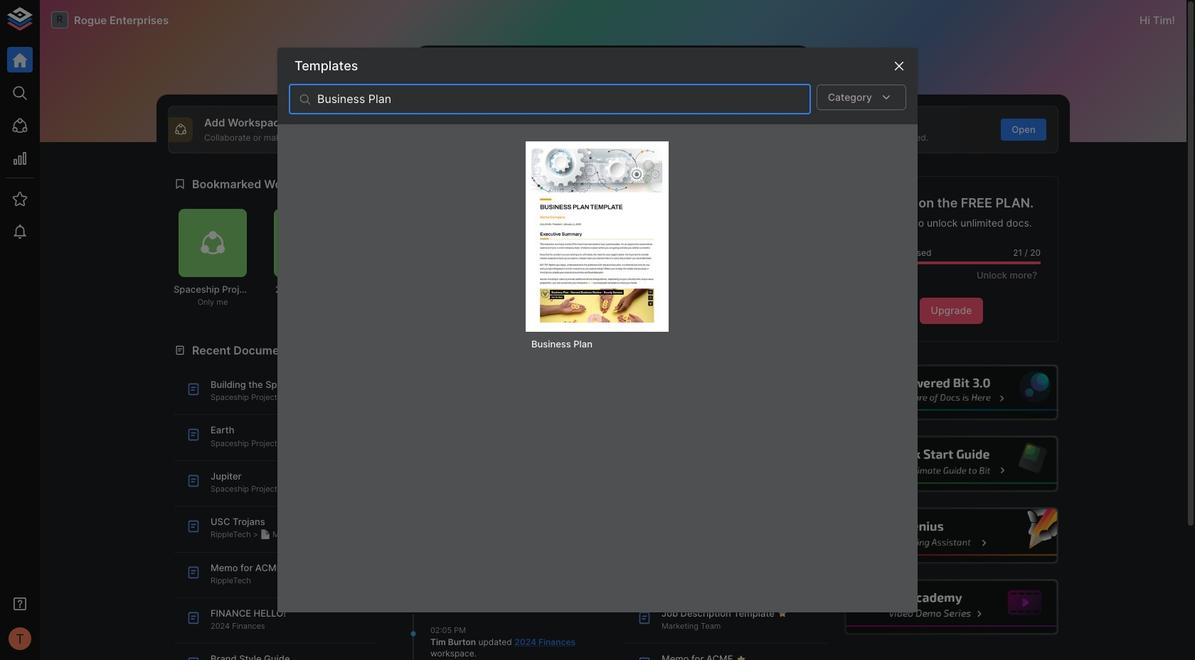 Task type: describe. For each thing, give the bounding box(es) containing it.
1 help image from the top
[[845, 365, 1059, 421]]

Search Templates... text field
[[317, 85, 811, 114]]

3 help image from the top
[[845, 508, 1059, 565]]



Task type: vqa. For each thing, say whether or not it's contained in the screenshot.
2nd help image from the top of the page
yes



Task type: locate. For each thing, give the bounding box(es) containing it.
2 help image from the top
[[845, 436, 1059, 493]]

business plan image
[[531, 147, 663, 323]]

dialog
[[277, 48, 918, 613]]

4 help image from the top
[[845, 580, 1059, 636]]

help image
[[845, 365, 1059, 421], [845, 436, 1059, 493], [845, 508, 1059, 565], [845, 580, 1059, 636]]



